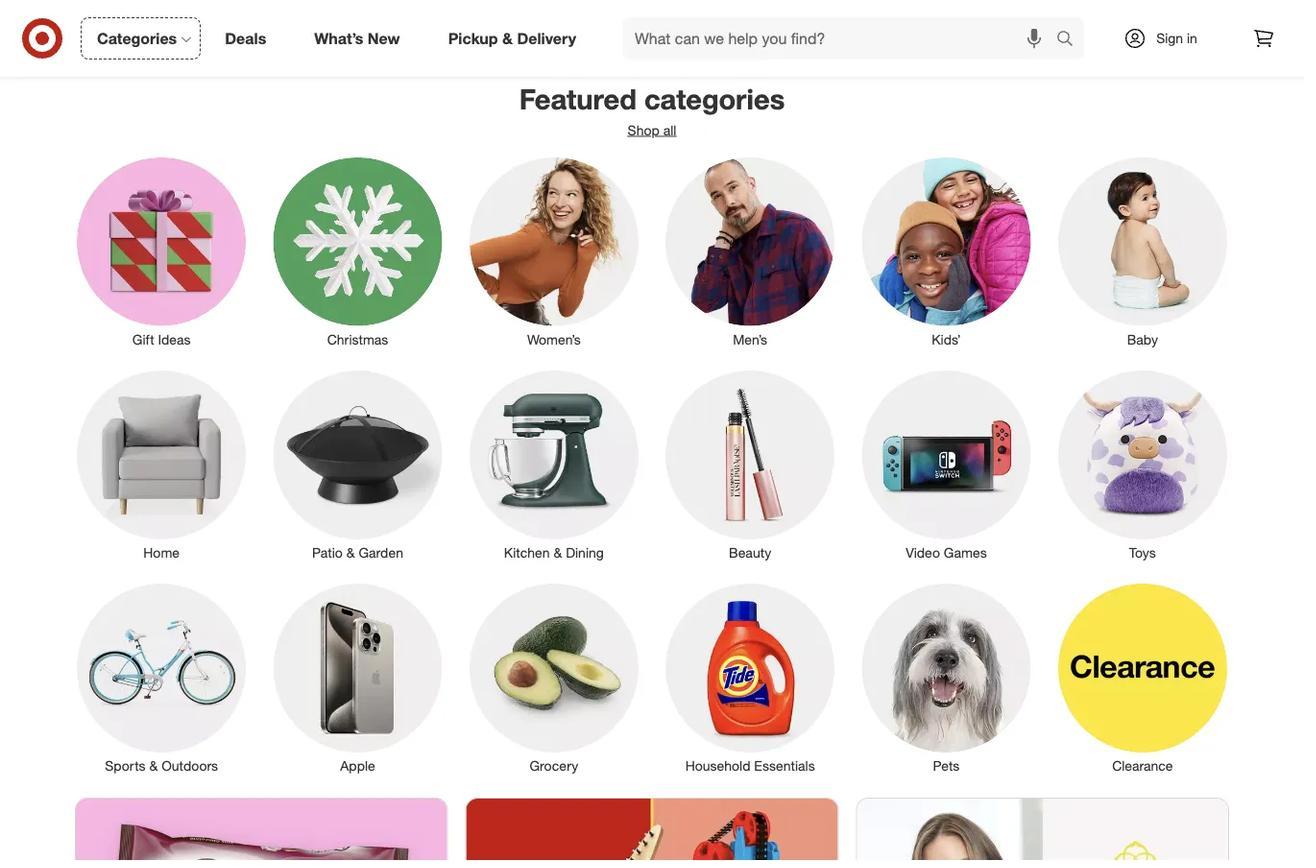Task type: locate. For each thing, give the bounding box(es) containing it.
beauty
[[729, 545, 771, 562]]

pets link
[[848, 581, 1045, 776]]

women's link
[[456, 154, 652, 350]]

women's
[[527, 332, 581, 348]]

gift ideas
[[132, 332, 191, 348]]

kitchen
[[504, 545, 550, 562]]

featured
[[519, 82, 637, 117]]

ideas
[[158, 332, 191, 348]]

search
[[1048, 31, 1094, 50]]

sports & outdoors
[[105, 758, 218, 775]]

shop
[[628, 122, 660, 139]]

men's
[[733, 332, 767, 348]]

video
[[906, 545, 940, 562]]

what's
[[314, 29, 363, 48]]

video games link
[[848, 367, 1045, 563]]

toys link
[[1045, 367, 1241, 563]]

& left dining at the bottom of page
[[554, 545, 562, 562]]

& right sports
[[149, 758, 158, 775]]

in
[[1187, 30, 1198, 47]]

sign in
[[1156, 30, 1198, 47]]

&
[[502, 29, 513, 48], [346, 545, 355, 562], [554, 545, 562, 562], [149, 758, 158, 775]]

new
[[368, 29, 400, 48]]

& right pickup
[[502, 29, 513, 48]]

games
[[944, 545, 987, 562]]

apple link
[[260, 581, 456, 776]]

all
[[663, 122, 677, 139]]

christmas
[[327, 332, 388, 348]]

categories
[[97, 29, 177, 48]]

search button
[[1048, 17, 1094, 63]]

essentials
[[754, 758, 815, 775]]

& inside "link"
[[149, 758, 158, 775]]

patio
[[312, 545, 343, 562]]

household essentials link
[[652, 581, 848, 776]]

pets
[[933, 758, 960, 775]]

patio & garden link
[[260, 367, 456, 563]]

sports & outdoors link
[[63, 581, 260, 776]]

apple
[[340, 758, 375, 775]]

garden
[[359, 545, 403, 562]]

kids' link
[[848, 154, 1045, 350]]

& right patio
[[346, 545, 355, 562]]

deals link
[[209, 17, 290, 60]]

video games
[[906, 545, 987, 562]]

home link
[[63, 367, 260, 563]]



Task type: vqa. For each thing, say whether or not it's contained in the screenshot.
Fresh
no



Task type: describe. For each thing, give the bounding box(es) containing it.
deals
[[225, 29, 266, 48]]

clearance
[[1112, 758, 1173, 775]]

outdoors
[[162, 758, 218, 775]]

christmas link
[[260, 154, 456, 350]]

What can we help you find? suggestions appear below search field
[[623, 17, 1061, 60]]

sign
[[1156, 30, 1183, 47]]

categories
[[644, 82, 785, 117]]

clearance link
[[1045, 581, 1241, 776]]

& for sports
[[149, 758, 158, 775]]

grocery
[[530, 758, 578, 775]]

pickup & delivery link
[[432, 17, 600, 60]]

patio & garden
[[312, 545, 403, 562]]

household
[[685, 758, 751, 775]]

pickup & delivery
[[448, 29, 576, 48]]

baby link
[[1045, 154, 1241, 350]]

toys
[[1129, 545, 1156, 562]]

what's new link
[[298, 17, 424, 60]]

& for pickup
[[502, 29, 513, 48]]

kitchen & dining link
[[456, 367, 652, 563]]

baby
[[1127, 332, 1158, 348]]

kids'
[[932, 332, 961, 348]]

kitchen & dining
[[504, 545, 604, 562]]

& for patio
[[346, 545, 355, 562]]

grocery link
[[456, 581, 652, 776]]

men's link
[[652, 154, 848, 350]]

categories link
[[81, 17, 201, 60]]

& for kitchen
[[554, 545, 562, 562]]

household essentials
[[685, 758, 815, 775]]

sign in link
[[1107, 17, 1227, 60]]

delivery
[[517, 29, 576, 48]]

sports
[[105, 758, 146, 775]]

gift
[[132, 332, 154, 348]]

shop all link
[[628, 122, 677, 139]]

what's new
[[314, 29, 400, 48]]

gift ideas link
[[63, 154, 260, 350]]

pickup
[[448, 29, 498, 48]]

dining
[[566, 545, 604, 562]]

beauty link
[[652, 367, 848, 563]]

home
[[143, 545, 180, 562]]

featured categories shop all
[[519, 82, 785, 139]]



